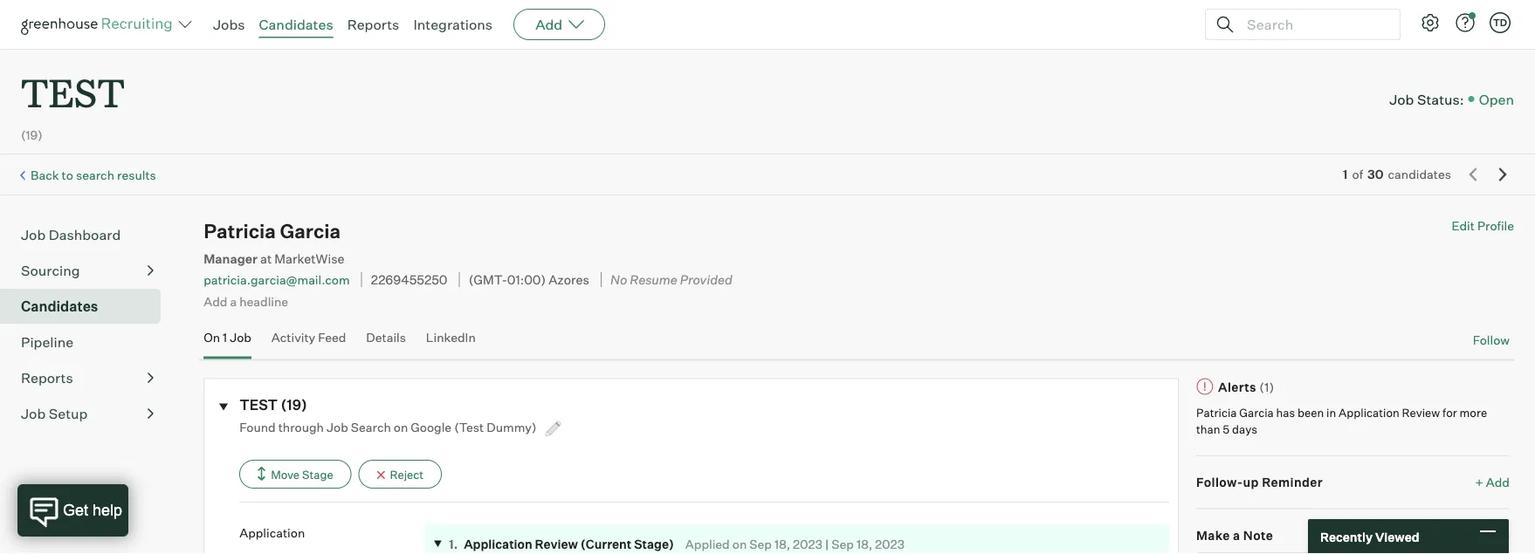 Task type: locate. For each thing, give the bounding box(es) containing it.
+
[[1476, 475, 1484, 491]]

(test
[[454, 420, 484, 435]]

provided
[[680, 272, 733, 288]]

1 vertical spatial review
[[535, 537, 578, 552]]

candidates down sourcing
[[21, 298, 98, 316]]

1 horizontal spatial reports link
[[347, 16, 400, 33]]

sep right |
[[832, 537, 854, 552]]

patricia up than
[[1197, 406, 1238, 420]]

reports down pipeline at the bottom of the page
[[21, 370, 73, 387]]

application down move
[[240, 526, 305, 541]]

profile
[[1478, 219, 1515, 234]]

1 vertical spatial patricia
[[1197, 406, 1238, 420]]

patricia inside patricia garcia manager at marketwise
[[204, 219, 276, 243]]

1 horizontal spatial patricia
[[1197, 406, 1238, 420]]

a for add
[[230, 294, 237, 309]]

test up found
[[240, 397, 278, 414]]

garcia up marketwise
[[280, 219, 341, 243]]

01:00)
[[507, 272, 546, 288]]

garcia inside patricia garcia manager at marketwise
[[280, 219, 341, 243]]

activity feed
[[272, 330, 346, 346]]

job left "status:"
[[1390, 90, 1415, 108]]

job up sourcing
[[21, 226, 46, 244]]

on right "search"
[[394, 420, 408, 435]]

0 vertical spatial reports link
[[347, 16, 400, 33]]

candidates link
[[259, 16, 333, 33], [21, 296, 154, 317]]

1 vertical spatial a
[[1234, 528, 1241, 544]]

add inside popup button
[[536, 16, 563, 33]]

activity
[[272, 330, 316, 346]]

0 vertical spatial 1
[[1344, 167, 1349, 182]]

reports left integrations 'link'
[[347, 16, 400, 33]]

manager
[[204, 251, 258, 267]]

note
[[1244, 528, 1274, 544]]

1 vertical spatial candidates link
[[21, 296, 154, 317]]

0 horizontal spatial sep
[[750, 537, 772, 552]]

marketwise
[[275, 251, 345, 267]]

details
[[366, 330, 406, 346]]

job right on
[[230, 330, 252, 346]]

(19) up through
[[281, 397, 307, 414]]

2 18, from the left
[[857, 537, 873, 552]]

job left "search"
[[327, 420, 348, 435]]

applied on  sep 18, 2023 | sep 18, 2023
[[686, 537, 905, 552]]

candidates
[[1389, 167, 1452, 182]]

patricia inside patricia garcia has been in application review for more than 5 days
[[1197, 406, 1238, 420]]

1 vertical spatial 1
[[223, 330, 227, 346]]

1. application review (current stage)
[[449, 537, 674, 552]]

follow
[[1474, 333, 1511, 348]]

candidates link up pipeline link
[[21, 296, 154, 317]]

a left the note
[[1234, 528, 1241, 544]]

patricia up manager
[[204, 219, 276, 243]]

review left the (current
[[535, 537, 578, 552]]

2023 left |
[[793, 537, 823, 552]]

application inside "link"
[[240, 526, 305, 541]]

0 horizontal spatial candidates link
[[21, 296, 154, 317]]

2023
[[793, 537, 823, 552], [875, 537, 905, 552]]

(19) up 'back'
[[21, 128, 43, 143]]

follow link
[[1474, 332, 1511, 349]]

1 vertical spatial add
[[204, 294, 227, 309]]

test down greenhouse recruiting image
[[21, 66, 125, 118]]

1 horizontal spatial on
[[733, 537, 747, 552]]

application right in
[[1339, 406, 1400, 420]]

patricia for patricia garcia has been in application review for more than 5 days
[[1197, 406, 1238, 420]]

in
[[1327, 406, 1337, 420]]

1 vertical spatial on
[[733, 537, 747, 552]]

on right applied
[[733, 537, 747, 552]]

job for job setup
[[21, 406, 46, 423]]

0 horizontal spatial application
[[240, 526, 305, 541]]

azores
[[549, 272, 590, 288]]

1 left the of
[[1344, 167, 1349, 182]]

application inside patricia garcia has been in application review for more than 5 days
[[1339, 406, 1400, 420]]

0 horizontal spatial 2023
[[793, 537, 823, 552]]

sourcing
[[21, 262, 80, 280]]

resume
[[630, 272, 678, 288]]

1 horizontal spatial garcia
[[1240, 406, 1274, 420]]

review left for
[[1403, 406, 1441, 420]]

0 horizontal spatial patricia
[[204, 219, 276, 243]]

google
[[411, 420, 452, 435]]

0 vertical spatial test
[[21, 66, 125, 118]]

add button
[[514, 9, 606, 40]]

add for add a headline
[[204, 294, 227, 309]]

0 horizontal spatial 18,
[[775, 537, 791, 552]]

reminder
[[1263, 475, 1324, 491]]

reports link left integrations 'link'
[[347, 16, 400, 33]]

0 horizontal spatial test
[[21, 66, 125, 118]]

18, left |
[[775, 537, 791, 552]]

application link
[[240, 525, 426, 542]]

1 2023 from the left
[[793, 537, 823, 552]]

setup
[[49, 406, 88, 423]]

reports link
[[347, 16, 400, 33], [21, 368, 154, 389]]

0 horizontal spatial add
[[204, 294, 227, 309]]

garcia for patricia garcia has been in application review for more than 5 days
[[1240, 406, 1274, 420]]

reject button
[[359, 461, 442, 489]]

pipeline link
[[21, 332, 154, 353]]

reports link down pipeline link
[[21, 368, 154, 389]]

patricia garcia manager at marketwise
[[204, 219, 345, 267]]

1 vertical spatial garcia
[[1240, 406, 1274, 420]]

feed
[[318, 330, 346, 346]]

test
[[21, 66, 125, 118], [240, 397, 278, 414]]

0 horizontal spatial a
[[230, 294, 237, 309]]

alerts (1)
[[1219, 380, 1275, 395]]

search
[[76, 168, 114, 183]]

details link
[[366, 330, 406, 356]]

0 horizontal spatial (19)
[[21, 128, 43, 143]]

sep right applied
[[750, 537, 772, 552]]

1 horizontal spatial 18,
[[857, 537, 873, 552]]

application right 1.
[[464, 537, 533, 552]]

review
[[1403, 406, 1441, 420], [535, 537, 578, 552]]

0 vertical spatial patricia
[[204, 219, 276, 243]]

@mentions
[[1455, 529, 1511, 542]]

1 vertical spatial (19)
[[281, 397, 307, 414]]

a left headline on the left of the page
[[230, 294, 237, 309]]

0 horizontal spatial garcia
[[280, 219, 341, 243]]

back to search results link
[[31, 168, 156, 183]]

1 horizontal spatial a
[[1234, 528, 1241, 544]]

test for test (19)
[[240, 397, 278, 414]]

1 vertical spatial test
[[240, 397, 278, 414]]

1 horizontal spatial test
[[240, 397, 278, 414]]

1 horizontal spatial application
[[464, 537, 533, 552]]

18, right |
[[857, 537, 873, 552]]

garcia
[[280, 219, 341, 243], [1240, 406, 1274, 420]]

1 horizontal spatial review
[[1403, 406, 1441, 420]]

(19)
[[21, 128, 43, 143], [281, 397, 307, 414]]

0 vertical spatial reports
[[347, 16, 400, 33]]

1 right on
[[223, 330, 227, 346]]

1 horizontal spatial add
[[536, 16, 563, 33]]

0 horizontal spatial reports
[[21, 370, 73, 387]]

1 vertical spatial reports link
[[21, 368, 154, 389]]

0 vertical spatial review
[[1403, 406, 1441, 420]]

td
[[1494, 17, 1508, 28]]

0 vertical spatial candidates link
[[259, 16, 333, 33]]

@mentions link
[[1455, 527, 1511, 544]]

up
[[1244, 475, 1260, 491]]

candidates link right 'jobs'
[[259, 16, 333, 33]]

garcia inside patricia garcia has been in application review for more than 5 days
[[1240, 406, 1274, 420]]

1 horizontal spatial sep
[[832, 537, 854, 552]]

application
[[1339, 406, 1400, 420], [240, 526, 305, 541], [464, 537, 533, 552]]

reports
[[347, 16, 400, 33], [21, 370, 73, 387]]

1 horizontal spatial 2023
[[875, 537, 905, 552]]

candidates right 'jobs'
[[259, 16, 333, 33]]

review inside patricia garcia has been in application review for more than 5 days
[[1403, 406, 1441, 420]]

0 vertical spatial a
[[230, 294, 237, 309]]

2 vertical spatial add
[[1487, 475, 1511, 491]]

test link
[[21, 49, 125, 122]]

garcia up days
[[1240, 406, 1274, 420]]

edit profile link
[[1452, 219, 1515, 234]]

job left the setup
[[21, 406, 46, 423]]

1 vertical spatial candidates
[[21, 298, 98, 316]]

0 vertical spatial add
[[536, 16, 563, 33]]

0 vertical spatial garcia
[[280, 219, 341, 243]]

0 horizontal spatial reports link
[[21, 368, 154, 389]]

patricia.garcia@mail.com
[[204, 273, 350, 288]]

1 horizontal spatial reports
[[347, 16, 400, 33]]

2023 right |
[[875, 537, 905, 552]]

integrations link
[[414, 16, 493, 33]]

2 horizontal spatial application
[[1339, 406, 1400, 420]]

1 18, from the left
[[775, 537, 791, 552]]

0 horizontal spatial on
[[394, 420, 408, 435]]

applied
[[686, 537, 730, 552]]

job for job dashboard
[[21, 226, 46, 244]]

0 vertical spatial candidates
[[259, 16, 333, 33]]



Task type: describe. For each thing, give the bounding box(es) containing it.
days
[[1233, 423, 1258, 437]]

follow-
[[1197, 475, 1244, 491]]

job for job status:
[[1390, 90, 1415, 108]]

job dashboard link
[[21, 225, 154, 246]]

jobs link
[[213, 16, 245, 33]]

0 vertical spatial on
[[394, 420, 408, 435]]

stage
[[302, 468, 333, 482]]

1 vertical spatial reports
[[21, 370, 73, 387]]

on
[[204, 330, 220, 346]]

activity feed link
[[272, 330, 346, 356]]

stage)
[[634, 537, 674, 552]]

2 2023 from the left
[[875, 537, 905, 552]]

recently viewed
[[1321, 530, 1420, 545]]

+ add link
[[1476, 475, 1511, 492]]

job dashboard
[[21, 226, 121, 244]]

2 sep from the left
[[832, 537, 854, 552]]

0 horizontal spatial candidates
[[21, 298, 98, 316]]

recently
[[1321, 530, 1373, 545]]

move stage button
[[240, 461, 352, 489]]

results
[[117, 168, 156, 183]]

1 horizontal spatial candidates link
[[259, 16, 333, 33]]

more
[[1460, 406, 1488, 420]]

found
[[240, 420, 276, 435]]

job setup link
[[21, 404, 154, 425]]

back
[[31, 168, 59, 183]]

1 horizontal spatial (19)
[[281, 397, 307, 414]]

(current
[[581, 537, 632, 552]]

search
[[351, 420, 391, 435]]

pipeline
[[21, 334, 74, 351]]

dashboard
[[49, 226, 121, 244]]

1 horizontal spatial candidates
[[259, 16, 333, 33]]

headline
[[240, 294, 288, 309]]

no resume provided
[[611, 272, 733, 288]]

test (19)
[[240, 397, 307, 414]]

patricia for patricia garcia manager at marketwise
[[204, 219, 276, 243]]

to
[[62, 168, 73, 183]]

integrations
[[414, 16, 493, 33]]

(1)
[[1260, 380, 1275, 395]]

2 horizontal spatial add
[[1487, 475, 1511, 491]]

add for add
[[536, 16, 563, 33]]

on 1 job
[[204, 330, 252, 346]]

dummy)
[[487, 420, 537, 435]]

back to search results
[[31, 168, 156, 183]]

reject
[[390, 468, 424, 482]]

configure image
[[1421, 12, 1442, 33]]

1 sep from the left
[[750, 537, 772, 552]]

(gmt-01:00) azores
[[469, 272, 590, 288]]

a for make
[[1234, 528, 1241, 544]]

found through job search on google (test dummy)
[[240, 420, 539, 435]]

+ add
[[1476, 475, 1511, 491]]

status:
[[1418, 90, 1465, 108]]

linkedin link
[[426, 330, 476, 356]]

td button
[[1491, 12, 1512, 33]]

alerts
[[1219, 380, 1257, 395]]

0 horizontal spatial 1
[[223, 330, 227, 346]]

has
[[1277, 406, 1296, 420]]

make a note
[[1197, 528, 1274, 544]]

for
[[1443, 406, 1458, 420]]

edit profile
[[1452, 219, 1515, 234]]

0 horizontal spatial review
[[535, 537, 578, 552]]

edit
[[1452, 219, 1476, 234]]

through
[[278, 420, 324, 435]]

been
[[1298, 406, 1325, 420]]

no
[[611, 272, 628, 288]]

move stage
[[271, 468, 333, 482]]

test for test
[[21, 66, 125, 118]]

linkedin
[[426, 330, 476, 346]]

Search text field
[[1243, 12, 1385, 37]]

1 horizontal spatial 1
[[1344, 167, 1349, 182]]

greenhouse recruiting image
[[21, 14, 178, 35]]

than
[[1197, 423, 1221, 437]]

5
[[1223, 423, 1230, 437]]

patricia.garcia@mail.com link
[[204, 273, 350, 288]]

(gmt-
[[469, 272, 507, 288]]

1.
[[449, 537, 458, 552]]

0 vertical spatial (19)
[[21, 128, 43, 143]]

patricia garcia has been in application review for more than 5 days
[[1197, 406, 1488, 437]]

job setup
[[21, 406, 88, 423]]

|
[[826, 537, 829, 552]]

sourcing link
[[21, 261, 154, 282]]

30
[[1368, 167, 1384, 182]]

on 1 job link
[[204, 330, 252, 356]]

of
[[1353, 167, 1364, 182]]

jobs
[[213, 16, 245, 33]]

move
[[271, 468, 300, 482]]

td button
[[1487, 9, 1515, 37]]

2269455250
[[371, 272, 448, 288]]

1 of 30 candidates
[[1344, 167, 1452, 182]]

add a headline
[[204, 294, 288, 309]]

garcia for patricia garcia manager at marketwise
[[280, 219, 341, 243]]

make
[[1197, 528, 1231, 544]]



Task type: vqa. For each thing, say whether or not it's contained in the screenshot.
Note
yes



